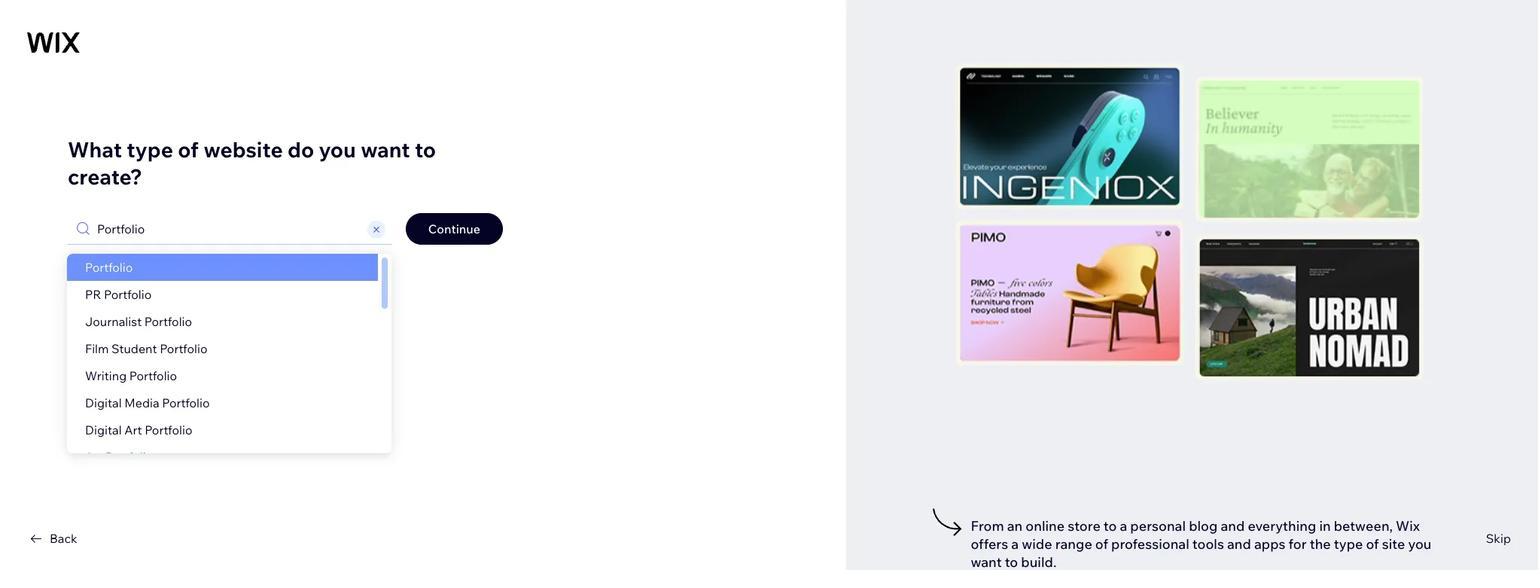 Task type: locate. For each thing, give the bounding box(es) containing it.
build.
[[1021, 554, 1057, 570]]

2 horizontal spatial of
[[1367, 536, 1379, 553]]

portfolio up 'film student portfolio'
[[144, 314, 192, 329]]

list box
[[67, 254, 392, 471]]

store
[[1068, 518, 1101, 535]]

you down 'wix'
[[1409, 536, 1432, 553]]

0 horizontal spatial art
[[85, 450, 103, 465]]

and left apps
[[1228, 536, 1252, 553]]

offers
[[971, 536, 1009, 553]]

want
[[361, 136, 410, 163], [971, 554, 1002, 570]]

0 vertical spatial you
[[319, 136, 356, 163]]

of
[[178, 136, 199, 163], [1096, 536, 1109, 553], [1367, 536, 1379, 553]]

you right the do on the top left
[[319, 136, 356, 163]]

1 vertical spatial to
[[1104, 518, 1117, 535]]

art down 'media'
[[124, 423, 142, 438]]

0 horizontal spatial want
[[361, 136, 410, 163]]

journalist portfolio
[[85, 314, 192, 329]]

journalist
[[85, 314, 142, 329]]

of down "store"
[[1096, 536, 1109, 553]]

professional
[[1112, 536, 1190, 553]]

1 vertical spatial a
[[1012, 536, 1019, 553]]

of down between, at the right bottom
[[1367, 536, 1379, 553]]

in
[[1320, 518, 1331, 535]]

a
[[1120, 518, 1128, 535], [1012, 536, 1019, 553]]

1 digital from the top
[[85, 395, 122, 410]]

type
[[127, 136, 173, 163], [1334, 536, 1364, 553]]

apps
[[1255, 536, 1286, 553]]

0 horizontal spatial type
[[127, 136, 173, 163]]

1 vertical spatial you
[[1409, 536, 1432, 553]]

film student portfolio
[[85, 341, 208, 356]]

2 horizontal spatial to
[[1104, 518, 1117, 535]]

1 vertical spatial digital
[[85, 423, 122, 438]]

media
[[124, 395, 159, 410]]

list box containing portfolio
[[67, 254, 392, 471]]

a down an on the right
[[1012, 536, 1019, 553]]

create?
[[68, 163, 142, 190]]

from
[[971, 518, 1004, 535]]

pr portfolio
[[85, 287, 152, 302]]

0 vertical spatial want
[[361, 136, 410, 163]]

writing portfolio
[[85, 368, 177, 383]]

0 vertical spatial and
[[1221, 518, 1245, 535]]

online
[[1026, 518, 1065, 535]]

to
[[415, 136, 436, 163], [1104, 518, 1117, 535], [1005, 554, 1018, 570]]

and
[[1221, 518, 1245, 535], [1228, 536, 1252, 553]]

blog
[[1189, 518, 1218, 535]]

and right blog
[[1221, 518, 1245, 535]]

1 horizontal spatial to
[[1005, 554, 1018, 570]]

art
[[124, 423, 142, 438], [85, 450, 103, 465]]

0 horizontal spatial of
[[178, 136, 199, 163]]

portfolio up digital media portfolio
[[129, 368, 177, 383]]

portfolio
[[85, 260, 133, 275], [104, 287, 152, 302], [144, 314, 192, 329], [160, 341, 208, 356], [129, 368, 177, 383], [162, 395, 210, 410], [145, 423, 192, 438], [105, 450, 153, 465]]

digital down writing on the left bottom
[[85, 395, 122, 410]]

type inside from an online store to a personal blog and everything in between, wix offers a wide range of professional tools and apps for the type of site you want to build.
[[1334, 536, 1364, 553]]

personal
[[1131, 518, 1186, 535]]

0 vertical spatial digital
[[85, 395, 122, 410]]

1 horizontal spatial a
[[1120, 518, 1128, 535]]

of left "website"
[[178, 136, 199, 163]]

a up professional
[[1120, 518, 1128, 535]]

continue button
[[406, 213, 503, 245]]

between,
[[1334, 518, 1393, 535]]

type down between, at the right bottom
[[1334, 536, 1364, 553]]

0 vertical spatial type
[[127, 136, 173, 163]]

1 vertical spatial type
[[1334, 536, 1364, 553]]

0 horizontal spatial you
[[319, 136, 356, 163]]

digital up art portfolio
[[85, 423, 122, 438]]

wix
[[1396, 518, 1420, 535]]

you
[[319, 136, 356, 163], [1409, 536, 1432, 553]]

want inside from an online store to a personal blog and everything in between, wix offers a wide range of professional tools and apps for the type of site you want to build.
[[971, 554, 1002, 570]]

you inside from an online store to a personal blog and everything in between, wix offers a wide range of professional tools and apps for the type of site you want to build.
[[1409, 536, 1432, 553]]

site
[[1383, 536, 1406, 553]]

0 vertical spatial to
[[415, 136, 436, 163]]

digital for digital art portfolio
[[85, 423, 122, 438]]

2 digital from the top
[[85, 423, 122, 438]]

portfolio right 'media'
[[162, 395, 210, 410]]

1 horizontal spatial art
[[124, 423, 142, 438]]

type up create?
[[127, 136, 173, 163]]

portfolio up journalist portfolio on the bottom left of page
[[104, 287, 152, 302]]

want inside what type of website do you want to create?
[[361, 136, 410, 163]]

1 horizontal spatial type
[[1334, 536, 1364, 553]]

you inside what type of website do you want to create?
[[319, 136, 356, 163]]

1 vertical spatial want
[[971, 554, 1002, 570]]

digital media portfolio
[[85, 395, 210, 410]]

art down digital art portfolio at the bottom left
[[85, 450, 103, 465]]

digital
[[85, 395, 122, 410], [85, 423, 122, 438]]

wide
[[1022, 536, 1053, 553]]

digital for digital media portfolio
[[85, 395, 122, 410]]

0 horizontal spatial to
[[415, 136, 436, 163]]

portfolio up pr portfolio
[[85, 260, 133, 275]]

1 vertical spatial art
[[85, 450, 103, 465]]

1 horizontal spatial want
[[971, 554, 1002, 570]]

1 horizontal spatial you
[[1409, 536, 1432, 553]]



Task type: describe. For each thing, give the bounding box(es) containing it.
an
[[1007, 518, 1023, 535]]

1 vertical spatial and
[[1228, 536, 1252, 553]]

back
[[50, 531, 77, 546]]

range
[[1056, 536, 1093, 553]]

portfolio option
[[67, 254, 378, 281]]

website
[[204, 136, 283, 163]]

film
[[85, 341, 109, 356]]

2 vertical spatial to
[[1005, 554, 1018, 570]]

0 vertical spatial a
[[1120, 518, 1128, 535]]

portfolio right student
[[160, 341, 208, 356]]

art portfolio
[[85, 450, 153, 465]]

of inside what type of website do you want to create?
[[178, 136, 199, 163]]

the
[[1310, 536, 1331, 553]]

skip button
[[1487, 529, 1512, 548]]

1 horizontal spatial of
[[1096, 536, 1109, 553]]

everything
[[1248, 518, 1317, 535]]

portfolio inside option
[[85, 260, 133, 275]]

do
[[288, 136, 314, 163]]

what
[[68, 136, 122, 163]]

writing
[[85, 368, 127, 383]]

portfolio down digital art portfolio at the bottom left
[[105, 450, 153, 465]]

tools
[[1193, 536, 1225, 553]]

0 vertical spatial art
[[124, 423, 142, 438]]

skip
[[1487, 531, 1512, 546]]

from an online store to a personal blog and everything in between, wix offers a wide range of professional tools and apps for the type of site you want to build.
[[971, 518, 1432, 570]]

back button
[[27, 529, 77, 548]]

Search for your business or site type field
[[93, 214, 365, 244]]

0 horizontal spatial a
[[1012, 536, 1019, 553]]

portfolio down digital media portfolio
[[145, 423, 192, 438]]

for
[[1289, 536, 1307, 553]]

what type of website do you want to create?
[[68, 136, 436, 190]]

continue
[[428, 221, 481, 236]]

student
[[112, 341, 157, 356]]

digital art portfolio
[[85, 423, 192, 438]]

pr
[[85, 287, 101, 302]]

type inside what type of website do you want to create?
[[127, 136, 173, 163]]

to inside what type of website do you want to create?
[[415, 136, 436, 163]]



Task type: vqa. For each thing, say whether or not it's contained in the screenshot.
CUSTOMIZE A DESIGNED TEMPLATE
no



